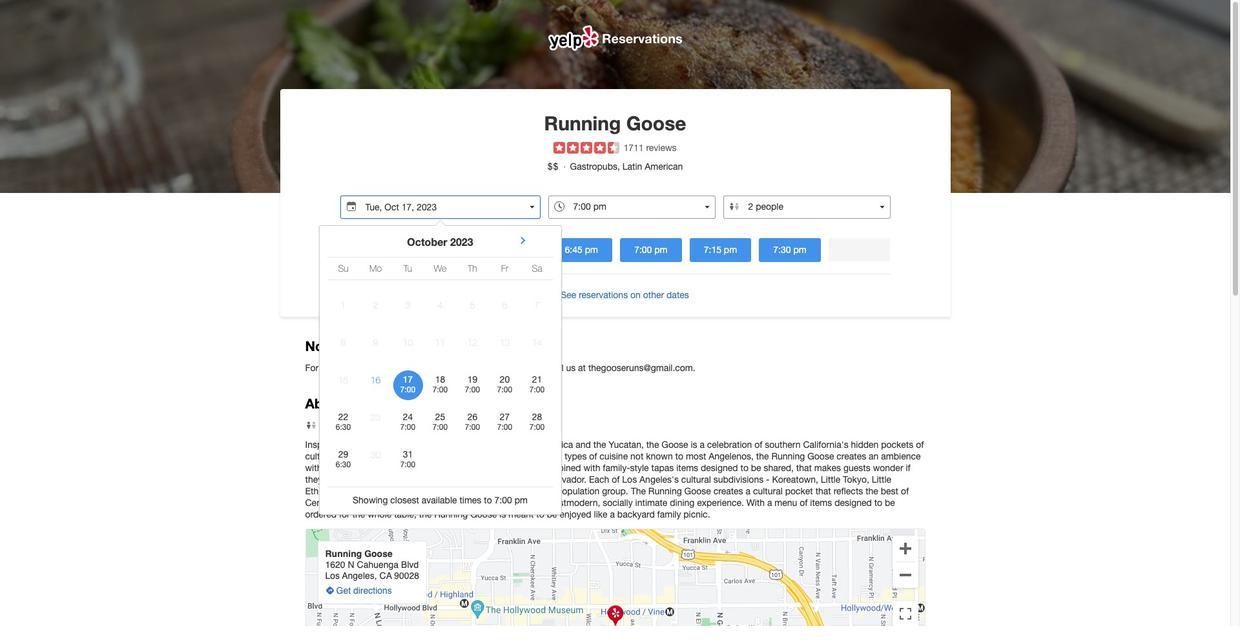 Task type: vqa. For each thing, say whether or not it's contained in the screenshot.
pork
no



Task type: describe. For each thing, give the bounding box(es) containing it.
celebration
[[707, 440, 752, 450]]

primary
[[524, 486, 554, 497]]

0 vertical spatial creates
[[837, 452, 866, 462]]

running goose
[[544, 112, 686, 135]]

and down seafood, on the bottom left
[[463, 463, 479, 474]]

row group containing 1
[[327, 296, 553, 475]]

Select a date text field
[[340, 196, 540, 219]]

2 vertical spatial cultural
[[753, 486, 783, 497]]

2
[[373, 300, 378, 311]]

notes
[[305, 338, 343, 355]]

than
[[376, 363, 394, 373]]

1 vertical spatial 8
[[397, 363, 402, 373]]

2 at from the left
[[578, 363, 586, 373]]

7:00 for 28
[[529, 423, 545, 432]]

7:00 for 21
[[529, 386, 545, 395]]

11
[[435, 337, 445, 348]]

1620
[[325, 560, 345, 570]]

a left night
[[469, 475, 474, 485]]

larger
[[351, 363, 374, 373]]

pockets
[[881, 440, 913, 450]]

thegooseruns@gmail.com.
[[588, 363, 695, 373]]

12
[[467, 337, 477, 348]]

reservations
[[602, 30, 683, 46]]

19 7:00
[[465, 375, 480, 395]]

a up with
[[746, 486, 751, 497]]

to down chic,
[[536, 510, 544, 520]]

sun oct 1, 2023 cell
[[328, 300, 358, 311]]

hidden
[[851, 440, 879, 450]]

1 vertical spatial that
[[815, 486, 831, 497]]

7:30
[[773, 245, 791, 255]]

on inside 'inspired by the widely undiscovered specialties of central america and the yucatan, the goose is a celebration of southern california's hidden pockets of cultural influence.   serving takes on seafood, tropical foods, and types of cuisine not known to most angelenos, the running goose creates an ambience with its tostadas, churros, herb garden and outdoor patio, combined with family-style tapas items designed to be shared, that makes guests wonder if they are in a busy hollywood corridor or a night market in el salvador.  each of los angeles's cultural subdivisions - koreatown, little tokyo, little ethiopica, and the like, reflect the best cuisine of their primary population group. the running goose creates a cultural pocket that reflects the best of central american cuisine, from within the comfort of a chic, postmodern, socially intimate dining experience.  with a menu of items designed to be ordered for the whole table, the running goose is meant to be enjoyed like a backyard family picnic.'
[[436, 452, 446, 462]]

and down america
[[547, 452, 562, 462]]

parties
[[321, 363, 349, 373]]

los inside 'inspired by the widely undiscovered specialties of central america and the yucatan, the goose is a celebration of southern california's hidden pockets of cultural influence.   serving takes on seafood, tropical foods, and types of cuisine not known to most angelenos, the running goose creates an ambience with its tostadas, churros, herb garden and outdoor patio, combined with family-style tapas items designed to be shared, that makes guests wonder if they are in a busy hollywood corridor or a night market in el salvador.  each of los angeles's cultural subdivisions - koreatown, little tokyo, little ethiopica, and the like, reflect the best cuisine of their primary population group. the running goose creates a cultural pocket that reflects the best of central american cuisine, from within the comfort of a chic, postmodern, socially intimate dining experience.  with a menu of items designed to be ordered for the whole table, the running goose is meant to be enjoyed like a backyard family picnic.'
[[622, 475, 637, 485]]

6:15
[[426, 245, 443, 255]]

inspired by the widely undiscovered specialties of central america and the yucatan, the goose is a celebration of southern california's hidden pockets of cultural influence.   serving takes on seafood, tropical foods, and types of cuisine not known to most angelenos, the running goose creates an ambience with its tostadas, churros, herb garden and outdoor patio, combined with family-style tapas items designed to be shared, that makes guests wonder if they are in a busy hollywood corridor or a night market in el salvador.  each of los angeles's cultural subdivisions - koreatown, little tokyo, little ethiopica, and the like, reflect the best cuisine of their primary population group. the running goose creates a cultural pocket that reflects the best of central american cuisine, from within the comfort of a chic, postmodern, socially intimate dining experience.  with a menu of items designed to be ordered for the whole table, the running goose is meant to be enjoyed like a backyard family picnic.
[[305, 440, 924, 520]]

churros,
[[376, 463, 409, 474]]

a right with
[[767, 498, 772, 508]]

1 little from the left
[[821, 475, 840, 485]]

row containing 15
[[327, 371, 553, 400]]

24
[[403, 412, 413, 422]]

or inside 'inspired by the widely undiscovered specialties of central america and the yucatan, the goose is a celebration of southern california's hidden pockets of cultural influence.   serving takes on seafood, tropical foods, and types of cuisine not known to most angelenos, the running goose creates an ambience with its tostadas, churros, herb garden and outdoor patio, combined with family-style tapas items designed to be shared, that makes guests wonder if they are in a busy hollywood corridor or a night market in el salvador.  each of los angeles's cultural subdivisions - koreatown, little tokyo, little ethiopica, and the like, reflect the best cuisine of their primary population group. the running goose creates a cultural pocket that reflects the best of central american cuisine, from within the comfort of a chic, postmodern, socially intimate dining experience.  with a menu of items designed to be ordered for the whole table, the running goose is meant to be enjoyed like a backyard family picnic.'
[[458, 475, 467, 485]]

hollywood
[[379, 475, 422, 485]]

october
[[407, 236, 447, 248]]

1080
[[509, 363, 529, 373]]

fri oct 13, 2023 cell
[[490, 337, 520, 349]]

7:00 for 24
[[400, 423, 415, 432]]

31
[[403, 449, 413, 460]]

mon oct 16, 2023 cell
[[361, 375, 390, 386]]

1 us from the left
[[449, 363, 459, 373]]

to up subdivisions at the bottom of the page
[[740, 463, 749, 474]]

showing closest available times to 7:00 pm
[[353, 495, 528, 506]]

1 horizontal spatial cultural
[[681, 475, 711, 485]]

the left yucatan,
[[593, 440, 606, 450]]

23
[[371, 412, 381, 423]]

wed oct 4, 2023 cell
[[425, 300, 455, 311]]

10
[[403, 337, 413, 348]]

good for groups
[[319, 420, 388, 431]]

of down the if
[[901, 486, 909, 497]]

widely
[[368, 440, 393, 450]]

of down their
[[509, 498, 517, 508]]

like,
[[381, 486, 397, 497]]

the down tokyo,
[[866, 486, 878, 497]]

6:30 pm button
[[481, 238, 543, 262]]

ordered
[[305, 510, 336, 520]]

1 with from the left
[[305, 463, 322, 474]]

meant
[[508, 510, 534, 520]]

6:15 pm
[[426, 245, 459, 255]]

ethiopica,
[[305, 486, 345, 497]]

1 best from the left
[[442, 486, 460, 497]]

of up ambience
[[916, 440, 924, 450]]

the right within
[[460, 498, 472, 508]]

types
[[565, 452, 587, 462]]

patio,
[[515, 463, 538, 474]]

7:00 for 31
[[400, 460, 415, 470]]

mon oct 30, 2023 cell
[[361, 449, 390, 461]]

25 7:00
[[433, 412, 448, 432]]

group.
[[602, 486, 628, 497]]

experience.
[[697, 498, 744, 508]]

a up meant
[[519, 498, 524, 508]]

reflect
[[399, 486, 424, 497]]

blvd
[[401, 560, 419, 570]]

busy
[[357, 475, 376, 485]]

30
[[371, 449, 381, 460]]

-
[[766, 475, 770, 485]]

mon oct 9, 2023 cell
[[361, 337, 390, 349]]

su
[[338, 263, 348, 274]]

7:15 pm
[[704, 245, 737, 255]]

map region
[[217, 505, 1044, 626]]

tostadas,
[[336, 463, 374, 474]]

the down the available
[[419, 510, 432, 520]]

fri oct 6, 2023 cell
[[490, 300, 520, 311]]

foods,
[[519, 452, 544, 462]]

6:30 for 30
[[336, 460, 351, 470]]

7:00 down market at the bottom of page
[[494, 495, 512, 506]]

october 2023
[[407, 236, 473, 248]]

20 7:00
[[497, 375, 512, 395]]

2 in from the left
[[530, 475, 537, 485]]

their
[[503, 486, 521, 497]]

for inside 'inspired by the widely undiscovered specialties of central america and the yucatan, the goose is a celebration of southern california's hidden pockets of cultural influence.   serving takes on seafood, tropical foods, and types of cuisine not known to most angelenos, the running goose creates an ambience with its tostadas, churros, herb garden and outdoor patio, combined with family-style tapas items designed to be shared, that makes guests wonder if they are in a busy hollywood corridor or a night market in el salvador.  each of los angeles's cultural subdivisions - koreatown, little tokyo, little ethiopica, and the like, reflect the best cuisine of their primary population group. the running goose creates a cultural pocket that reflects the best of central american cuisine, from within the comfort of a chic, postmodern, socially intimate dining experience.  with a menu of items designed to be ordered for the whole table, the running goose is meant to be enjoyed like a backyard family picnic.'
[[339, 510, 350, 520]]

1 vertical spatial items
[[810, 498, 832, 508]]

garden
[[433, 463, 461, 474]]

email
[[542, 363, 564, 373]]

to right times at the bottom of the page
[[484, 495, 492, 506]]

parking:
[[410, 420, 443, 431]]

sat oct 7, 2023 cell
[[522, 300, 552, 311]]

to left most
[[675, 452, 683, 462]]

chic,
[[527, 498, 546, 508]]

the down busy
[[366, 486, 378, 497]]

running up 4.5 star rating image at top left
[[544, 112, 621, 135]]

16
[[371, 375, 381, 386]]

a right like
[[610, 510, 615, 520]]

469-
[[490, 363, 509, 373]]

5
[[470, 300, 475, 311]]

notes from the business
[[305, 338, 464, 355]]

socially
[[603, 498, 633, 508]]

herb
[[412, 463, 430, 474]]

serving
[[379, 452, 409, 462]]

21
[[532, 375, 542, 385]]

13
[[500, 337, 510, 348]]

a down tostadas, at the bottom left
[[350, 475, 354, 485]]

with
[[746, 498, 765, 508]]

7:15 pm button
[[690, 238, 751, 262]]

the up "shared,"
[[756, 452, 769, 462]]

goose up the "dining"
[[684, 486, 711, 497]]

pocket
[[785, 486, 813, 497]]

pm for 7:30 pm
[[793, 245, 806, 255]]

sun oct 8, 2023 cell
[[328, 337, 358, 349]]

cahuenga
[[357, 560, 399, 570]]

postmodern,
[[549, 498, 600, 508]]

0 vertical spatial 17
[[384, 243, 395, 256]]

of up tropical
[[498, 440, 506, 450]]

goose up reviews
[[626, 112, 686, 135]]

4.5 star rating image
[[554, 142, 620, 154]]

reviews
[[646, 143, 677, 153]]

an
[[869, 452, 879, 462]]

tue oct 3, 2023 cell
[[393, 300, 423, 311]]

sat oct 14, 2023 cell
[[522, 337, 552, 349]]

get directions link
[[325, 586, 392, 596]]

goose down california's
[[807, 452, 834, 462]]

7:00 for 20
[[497, 386, 512, 395]]

latin
[[622, 161, 642, 172]]

mo
[[369, 263, 382, 274]]

running down 'angeles's'
[[648, 486, 682, 497]]

corridor
[[424, 475, 456, 485]]

running down southern
[[771, 452, 805, 462]]

america
[[540, 440, 573, 450]]

30 row
[[327, 446, 553, 475]]

1 horizontal spatial or
[[531, 363, 540, 373]]

of down the 'pocket'
[[800, 498, 808, 508]]

19
[[467, 375, 477, 385]]

26
[[467, 412, 477, 422]]

available
[[422, 495, 457, 506]]

2 us from the left
[[566, 363, 576, 373]]

$$
[[547, 161, 559, 172]]

29 6:30
[[336, 449, 351, 470]]

the up influence.
[[352, 440, 365, 450]]



Task type: locate. For each thing, give the bounding box(es) containing it.
1 vertical spatial american
[[337, 498, 375, 508]]

of up group.
[[612, 475, 620, 485]]

0 vertical spatial cuisine
[[600, 452, 628, 462]]

0 horizontal spatial at
[[461, 363, 469, 373]]

best up within
[[442, 486, 460, 497]]

6:30 up "fr"
[[495, 245, 513, 255]]

not
[[630, 452, 643, 462]]

pm inside 7:30 pm button
[[793, 245, 806, 255]]

cuisine,
[[378, 498, 410, 508]]

goose down comfort
[[470, 510, 497, 520]]

7:00 down 25
[[433, 423, 448, 432]]

mon oct 23, 2023 cell
[[361, 412, 390, 424]]

6:30 inside 30 "row"
[[336, 460, 351, 470]]

angelenos,
[[709, 452, 754, 462]]

row containing su
[[327, 258, 553, 280]]

the
[[381, 338, 402, 355], [352, 440, 365, 450], [593, 440, 606, 450], [646, 440, 659, 450], [756, 452, 769, 462], [366, 486, 378, 497], [427, 486, 440, 497], [866, 486, 878, 497], [460, 498, 472, 508], [352, 510, 365, 520], [419, 510, 432, 520]]

1 vertical spatial 6:30
[[336, 423, 351, 432]]

of up comfort
[[493, 486, 501, 497]]

7:00 for 25
[[433, 423, 448, 432]]

1 vertical spatial from
[[413, 498, 431, 508]]

pm inside 7:15 pm button
[[724, 245, 737, 255]]

from inside 'inspired by the widely undiscovered specialties of central america and the yucatan, the goose is a celebration of southern california's hidden pockets of cultural influence.   serving takes on seafood, tropical foods, and types of cuisine not known to most angelenos, the running goose creates an ambience with its tostadas, churros, herb garden and outdoor patio, combined with family-style tapas items designed to be shared, that makes guests wonder if they are in a busy hollywood corridor or a night market in el salvador.  each of los angeles's cultural subdivisions - koreatown, little tokyo, little ethiopica, and the like, reflect the best cuisine of their primary population group. the running goose creates a cultural pocket that reflects the best of central american cuisine, from within the comfort of a chic, postmodern, socially intimate dining experience.  with a menu of items designed to be ordered for the whole table, the running goose is meant to be enjoyed like a backyard family picnic.'
[[413, 498, 431, 508]]

other
[[643, 290, 664, 300]]

street,
[[445, 420, 472, 431]]

1 horizontal spatial central
[[508, 440, 537, 450]]

6:30 down 22
[[336, 423, 351, 432]]

business
[[405, 338, 464, 355]]

in left el
[[530, 475, 537, 485]]

gastropubs, latin american
[[570, 161, 683, 172]]

pm for 7:00 pm
[[654, 245, 668, 255]]

from up larger
[[347, 338, 377, 355]]

7:00 down 27
[[497, 423, 512, 432]]

31 7:00
[[400, 449, 415, 470]]

pm for 7:15 pm
[[724, 245, 737, 255]]

0 horizontal spatial little
[[821, 475, 840, 485]]

7:00 down 18
[[433, 386, 448, 395]]

a up most
[[700, 440, 705, 450]]

creates up experience.
[[713, 486, 743, 497]]

4 row from the top
[[327, 371, 553, 400]]

mon oct 2, 2023 cell
[[361, 300, 390, 311]]

on left other on the top right
[[630, 290, 641, 300]]

0 vertical spatial american
[[645, 161, 683, 172]]

central up ordered
[[305, 498, 334, 508]]

2 little from the left
[[872, 475, 891, 485]]

1 horizontal spatial with
[[584, 463, 600, 474]]

call
[[433, 363, 447, 373]]

18
[[435, 375, 445, 385]]

sun oct 15, 2023 cell
[[328, 375, 358, 386]]

the right 9
[[381, 338, 402, 355]]

1 vertical spatial cuisine
[[462, 486, 491, 497]]

icon image
[[607, 606, 638, 626], [607, 606, 623, 626]]

subdivisions
[[713, 475, 764, 485]]

running up n
[[325, 549, 362, 559]]

7:00 down 26
[[465, 423, 480, 432]]

1711 reviews
[[624, 143, 677, 153]]

1 horizontal spatial designed
[[835, 498, 872, 508]]

row containing 8
[[327, 333, 553, 363]]

los up the
[[622, 475, 637, 485]]

0 vertical spatial or
[[531, 363, 540, 373]]

wed oct 11, 2023 cell
[[425, 337, 455, 349]]

goose inside running goose 1620 n cahuenga blvd los angeles, ca 90028
[[364, 549, 393, 559]]

20
[[500, 375, 510, 385]]

at right 'email'
[[578, 363, 586, 373]]

7:00 down please
[[400, 386, 415, 395]]

6:30 inside button
[[495, 245, 513, 255]]

pm right 6:45
[[585, 245, 598, 255]]

0 horizontal spatial 8
[[341, 337, 346, 348]]

october 2023 grid
[[327, 226, 553, 483]]

1 row from the top
[[327, 258, 553, 280]]

of right types
[[589, 452, 597, 462]]

0 horizontal spatial american
[[337, 498, 375, 508]]

1 horizontal spatial in
[[530, 475, 537, 485]]

get
[[336, 586, 351, 596]]

specialties
[[453, 440, 495, 450]]

18 7:00
[[433, 375, 448, 395]]

dates
[[667, 290, 689, 300]]

6:30 down 29
[[336, 460, 351, 470]]

cuisine down night
[[462, 486, 491, 497]]

known
[[646, 452, 673, 462]]

cultural down '-'
[[753, 486, 783, 497]]

6:45 pm button
[[551, 238, 612, 262]]

1 horizontal spatial items
[[810, 498, 832, 508]]

undiscovered
[[396, 440, 450, 450]]

1 horizontal spatial creates
[[837, 452, 866, 462]]

7:00 for 27
[[497, 423, 512, 432]]

get directions
[[336, 586, 392, 596]]

1 at from the left
[[461, 363, 469, 373]]

28
[[532, 412, 542, 422]]

2 best from the left
[[881, 486, 898, 497]]

little down wonder
[[872, 475, 891, 485]]

1 horizontal spatial on
[[630, 290, 641, 300]]

reflects
[[834, 486, 863, 497]]

pm inside 6:30 pm button
[[515, 245, 529, 255]]

goose up cahuenga
[[364, 549, 393, 559]]

0 vertical spatial that
[[796, 463, 812, 474]]

takes
[[412, 452, 433, 462]]

directions
[[353, 586, 392, 596]]

whole
[[368, 510, 392, 520]]

for right ordered
[[339, 510, 350, 520]]

pm up other on the top right
[[654, 245, 668, 255]]

0 horizontal spatial cuisine
[[462, 486, 491, 497]]

1 horizontal spatial 8
[[397, 363, 402, 373]]

0 horizontal spatial 17
[[384, 243, 395, 256]]

running goose 1620 n cahuenga blvd los angeles, ca 90028
[[325, 549, 419, 581]]

the down showing
[[352, 510, 365, 520]]

designed
[[701, 463, 738, 474], [835, 498, 872, 508]]

running down within
[[434, 510, 468, 520]]

1 horizontal spatial us
[[566, 363, 576, 373]]

or up 21
[[531, 363, 540, 373]]

26 7:00
[[465, 412, 480, 432]]

6:30 inside 23 row
[[336, 423, 351, 432]]

designed down reflects
[[835, 498, 872, 508]]

23 row
[[327, 408, 553, 438]]

1 vertical spatial designed
[[835, 498, 872, 508]]

be left enjoyed
[[547, 510, 557, 520]]

goose up 'known'
[[662, 440, 688, 450]]

th
[[468, 263, 477, 274]]

los down 1620 on the left bottom of the page
[[325, 571, 340, 581]]

is up most
[[691, 440, 697, 450]]

0 horizontal spatial items
[[676, 463, 698, 474]]

0 horizontal spatial best
[[442, 486, 460, 497]]

17 right oct
[[384, 243, 395, 256]]

14
[[532, 337, 542, 348]]

gastropubs,
[[570, 161, 620, 172]]

0 vertical spatial los
[[622, 475, 637, 485]]

with up they
[[305, 463, 322, 474]]

in right are
[[340, 475, 347, 485]]

1 vertical spatial or
[[458, 475, 467, 485]]

0 vertical spatial 6:30
[[495, 245, 513, 255]]

from down reflect
[[413, 498, 431, 508]]

1 horizontal spatial that
[[815, 486, 831, 497]]

tapas
[[651, 463, 674, 474]]

28 7:00
[[529, 412, 545, 432]]

los inside running goose 1620 n cahuenga blvd los angeles, ca 90028
[[325, 571, 340, 581]]

0 horizontal spatial on
[[436, 452, 446, 462]]

1 horizontal spatial los
[[622, 475, 637, 485]]

be up subdivisions at the bottom of the page
[[751, 463, 761, 474]]

wonder
[[873, 463, 903, 474]]

0 horizontal spatial is
[[499, 510, 506, 520]]

1 vertical spatial be
[[885, 498, 895, 508]]

best down wonder
[[881, 486, 898, 497]]

0 vertical spatial designed
[[701, 463, 738, 474]]

1 vertical spatial creates
[[713, 486, 743, 497]]

7:00 for 26
[[465, 423, 480, 432]]

2 vertical spatial be
[[547, 510, 557, 520]]

1 vertical spatial cultural
[[681, 475, 711, 485]]

0 horizontal spatial cultural
[[305, 452, 335, 462]]

california's
[[803, 440, 848, 450]]

25
[[435, 412, 445, 422]]

1 horizontal spatial american
[[645, 161, 683, 172]]

6:15 pm button
[[412, 238, 473, 262]]

within
[[433, 498, 457, 508]]

little down makes
[[821, 475, 840, 485]]

6:30 for 23
[[336, 423, 351, 432]]

0 horizontal spatial from
[[347, 338, 377, 355]]

pm left 6:45
[[515, 245, 529, 255]]

in
[[340, 475, 347, 485], [530, 475, 537, 485]]

creates up guests
[[837, 452, 866, 462]]

27
[[500, 412, 510, 422]]

market
[[499, 475, 527, 485]]

1 horizontal spatial cuisine
[[600, 452, 628, 462]]

if
[[906, 463, 910, 474]]

tue,
[[340, 243, 360, 256]]

pm for 6:15 pm
[[446, 245, 459, 255]]

sa
[[532, 263, 542, 274]]

7:00 down 31
[[400, 460, 415, 470]]

american inside 'inspired by the widely undiscovered specialties of central america and the yucatan, the goose is a celebration of southern california's hidden pockets of cultural influence.   serving takes on seafood, tropical foods, and types of cuisine not known to most angelenos, the running goose creates an ambience with its tostadas, churros, herb garden and outdoor patio, combined with family-style tapas items designed to be shared, that makes guests wonder if they are in a busy hollywood corridor or a night market in el salvador.  each of los angeles's cultural subdivisions - koreatown, little tokyo, little ethiopica, and the like, reflect the best cuisine of their primary population group. the running goose creates a cultural pocket that reflects the best of central american cuisine, from within the comfort of a chic, postmodern, socially intimate dining experience.  with a menu of items designed to be ordered for the whole table, the running goose is meant to be enjoyed like a backyard family picnic.'
[[337, 498, 375, 508]]

9
[[373, 337, 378, 348]]

0 horizontal spatial los
[[325, 571, 340, 581]]

be down wonder
[[885, 498, 895, 508]]

goose
[[626, 112, 686, 135], [662, 440, 688, 450], [807, 452, 834, 462], [684, 486, 711, 497], [470, 510, 497, 520], [364, 549, 393, 559]]

17 7:00
[[400, 375, 415, 395]]

enjoyed
[[560, 510, 591, 520]]

on
[[630, 290, 641, 300], [436, 452, 446, 462]]

row
[[327, 258, 553, 280], [327, 296, 553, 325], [327, 333, 553, 363], [327, 371, 553, 400]]

us right 'email'
[[566, 363, 576, 373]]

1 horizontal spatial at
[[578, 363, 586, 373]]

1 horizontal spatial from
[[413, 498, 431, 508]]

7:30 pm
[[773, 245, 806, 255]]

7:00 for 18
[[433, 386, 448, 395]]

pm inside 7:00 pm button
[[654, 245, 668, 255]]

3 row from the top
[[327, 333, 553, 363]]

17 down please
[[403, 375, 413, 385]]

0 horizontal spatial or
[[458, 475, 467, 485]]

and up types
[[576, 440, 591, 450]]

and down busy
[[348, 486, 363, 497]]

see reservations on other dates link
[[340, 282, 890, 309]]

1 in from the left
[[340, 475, 347, 485]]

0 horizontal spatial creates
[[713, 486, 743, 497]]

row containing 1
[[327, 296, 553, 325]]

0 vertical spatial be
[[751, 463, 761, 474]]

family-
[[603, 463, 630, 474]]

0 vertical spatial for
[[344, 420, 355, 431]]

with up the "each"
[[584, 463, 600, 474]]

tu
[[404, 263, 412, 274]]

good
[[319, 420, 342, 431]]

tue oct 10, 2023 cell
[[393, 337, 423, 349]]

designed down angelenos,
[[701, 463, 738, 474]]

yucatan,
[[609, 440, 644, 450]]

1 horizontal spatial best
[[881, 486, 898, 497]]

running
[[544, 112, 621, 135], [771, 452, 805, 462], [648, 486, 682, 497], [434, 510, 468, 520], [325, 549, 362, 559]]

to down wonder
[[874, 498, 882, 508]]

1 vertical spatial central
[[305, 498, 334, 508]]

7:00 up other on the top right
[[634, 245, 652, 255]]

0 vertical spatial from
[[347, 338, 377, 355]]

pm right 7:15
[[724, 245, 737, 255]]

of left southern
[[754, 440, 762, 450]]

0 horizontal spatial that
[[796, 463, 812, 474]]

8 right than
[[397, 363, 402, 373]]

pm for 6:30 pm
[[515, 245, 529, 255]]

0 vertical spatial cultural
[[305, 452, 335, 462]]

us
[[449, 363, 459, 373], [566, 363, 576, 373]]

us right call
[[449, 363, 459, 373]]

7:00 down 21
[[529, 386, 545, 395]]

0 vertical spatial 8
[[341, 337, 346, 348]]

0 vertical spatial on
[[630, 290, 641, 300]]

7:00 for 17
[[400, 386, 415, 395]]

0 horizontal spatial us
[[449, 363, 459, 373]]

pm up meant
[[515, 495, 528, 506]]

koreatown,
[[772, 475, 818, 485]]

thu oct 12, 2023 cell
[[458, 337, 487, 349]]

0 vertical spatial items
[[676, 463, 698, 474]]

7:00 down 24
[[400, 423, 415, 432]]

pm inside the 6:45 pm button
[[585, 245, 598, 255]]

2 vertical spatial 6:30
[[336, 460, 351, 470]]

about
[[305, 396, 344, 412]]

17 inside the 17 7:00
[[403, 375, 413, 385]]

4
[[438, 300, 443, 311]]

be
[[751, 463, 761, 474], [885, 498, 895, 508], [547, 510, 557, 520]]

2 row from the top
[[327, 296, 553, 325]]

2 horizontal spatial cultural
[[753, 486, 783, 497]]

1 horizontal spatial be
[[751, 463, 761, 474]]

0 horizontal spatial designed
[[701, 463, 738, 474]]

the down corridor on the left
[[427, 486, 440, 497]]

7
[[535, 300, 540, 311]]

1 horizontal spatial 17
[[403, 375, 413, 385]]

influence.
[[337, 452, 376, 462]]

its
[[324, 463, 334, 474]]

1 horizontal spatial little
[[872, 475, 891, 485]]

pm
[[446, 245, 459, 255], [515, 245, 529, 255], [585, 245, 598, 255], [654, 245, 668, 255], [724, 245, 737, 255], [793, 245, 806, 255], [515, 495, 528, 506]]

thu oct 5, 2023 cell
[[458, 300, 487, 311]]

or down garden
[[458, 475, 467, 485]]

7:00 inside 7:00 pm button
[[634, 245, 652, 255]]

central up foods,
[[508, 440, 537, 450]]

3
[[405, 300, 410, 311]]

items down most
[[676, 463, 698, 474]]

backyard
[[617, 510, 655, 520]]

1 vertical spatial 17
[[403, 375, 413, 385]]

2 horizontal spatial be
[[885, 498, 895, 508]]

running inside running goose 1620 n cahuenga blvd los angeles, ca 90028
[[325, 549, 362, 559]]

0 horizontal spatial central
[[305, 498, 334, 508]]

1711
[[624, 143, 644, 153]]

from
[[347, 338, 377, 355], [413, 498, 431, 508]]

0 vertical spatial is
[[691, 440, 697, 450]]

1 vertical spatial for
[[339, 510, 350, 520]]

1 vertical spatial los
[[325, 571, 340, 581]]

a
[[700, 440, 705, 450], [350, 475, 354, 485], [469, 475, 474, 485], [746, 486, 751, 497], [519, 498, 524, 508], [767, 498, 772, 508], [610, 510, 615, 520]]

pm inside 6:15 pm button
[[446, 245, 459, 255]]

8 inside the sun oct 8, 2023 cell
[[341, 337, 346, 348]]

items down the 'pocket'
[[810, 498, 832, 508]]

dining
[[670, 498, 695, 508]]

makes
[[814, 463, 841, 474]]

each
[[589, 475, 609, 485]]

1 vertical spatial is
[[499, 510, 506, 520]]

pm for 6:45 pm
[[585, 245, 598, 255]]

7:00 for 19
[[465, 386, 480, 395]]

like
[[594, 510, 607, 520]]

that
[[796, 463, 812, 474], [815, 486, 831, 497]]

pm right 7:30
[[793, 245, 806, 255]]

7:00 down 19
[[465, 386, 480, 395]]

7:00 inside 30 "row"
[[400, 460, 415, 470]]

cultural down inspired
[[305, 452, 335, 462]]

1 horizontal spatial is
[[691, 440, 697, 450]]

0 horizontal spatial be
[[547, 510, 557, 520]]

cuisine up family-
[[600, 452, 628, 462]]

2 with from the left
[[584, 463, 600, 474]]

row group
[[327, 296, 553, 475]]

0 vertical spatial central
[[508, 440, 537, 450]]

0 horizontal spatial with
[[305, 463, 322, 474]]

cultural down most
[[681, 475, 711, 485]]

the up 'known'
[[646, 440, 659, 450]]

0 horizontal spatial in
[[340, 475, 347, 485]]

american down busy
[[337, 498, 375, 508]]

7:00 down "28"
[[529, 423, 545, 432]]

1 vertical spatial on
[[436, 452, 446, 462]]

they
[[305, 475, 322, 485]]

22 6:30
[[336, 412, 351, 432]]



